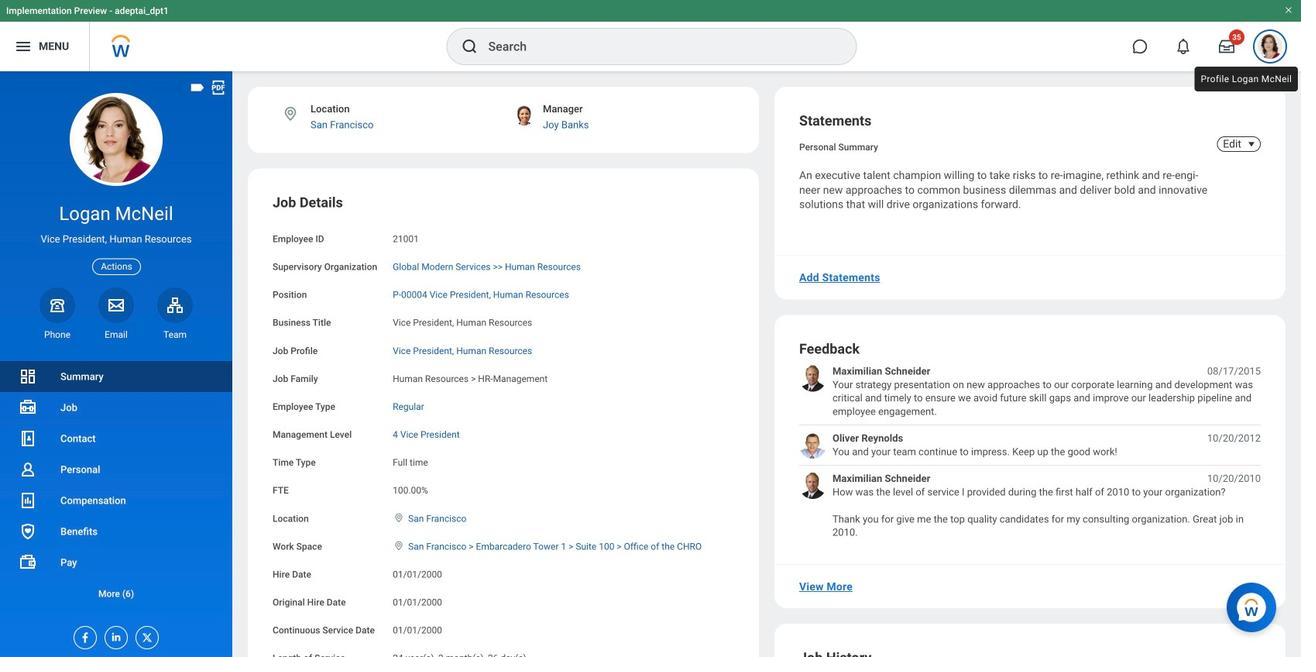 Task type: describe. For each thing, give the bounding box(es) containing it.
location image
[[393, 512, 405, 523]]

1 horizontal spatial location image
[[393, 540, 405, 551]]

personal image
[[19, 460, 37, 479]]

notifications large image
[[1176, 39, 1192, 54]]

mail image
[[107, 296, 126, 314]]

Search Workday  search field
[[489, 29, 825, 64]]

navigation pane region
[[0, 71, 232, 657]]

contact image
[[19, 429, 37, 448]]

view printable version (pdf) image
[[210, 79, 227, 96]]

close environment banner image
[[1285, 5, 1294, 15]]

profile logan mcneil image
[[1258, 34, 1283, 62]]

benefits image
[[19, 522, 37, 541]]

email logan mcneil element
[[98, 328, 134, 341]]

view team image
[[166, 296, 184, 314]]

1 horizontal spatial list
[[800, 364, 1261, 539]]



Task type: locate. For each thing, give the bounding box(es) containing it.
0 horizontal spatial location image
[[282, 105, 299, 122]]

employee's photo (maximilian schneider) image
[[800, 364, 827, 392], [800, 472, 827, 499]]

1 vertical spatial employee's photo (maximilian schneider) image
[[800, 472, 827, 499]]

personal summary element
[[800, 139, 879, 153]]

phone logan mcneil element
[[40, 328, 75, 341]]

employee's photo (maximilian schneider) image down employee's photo (oliver reynolds) on the right of page
[[800, 472, 827, 499]]

job image
[[19, 398, 37, 417]]

facebook image
[[74, 627, 91, 644]]

pay image
[[19, 553, 37, 572]]

group
[[273, 193, 735, 657]]

employee's photo (oliver reynolds) image
[[800, 432, 827, 459]]

justify image
[[14, 37, 33, 56]]

inbox large image
[[1220, 39, 1235, 54]]

0 vertical spatial employee's photo (maximilian schneider) image
[[800, 364, 827, 392]]

employee's photo (maximilian schneider) image up employee's photo (oliver reynolds) on the right of page
[[800, 364, 827, 392]]

summary image
[[19, 367, 37, 386]]

compensation image
[[19, 491, 37, 510]]

1 employee's photo (maximilian schneider) image from the top
[[800, 364, 827, 392]]

banner
[[0, 0, 1302, 71]]

location image
[[282, 105, 299, 122], [393, 540, 405, 551]]

search image
[[461, 37, 479, 56]]

phone image
[[46, 296, 68, 314]]

0 horizontal spatial list
[[0, 361, 232, 609]]

2 employee's photo (maximilian schneider) image from the top
[[800, 472, 827, 499]]

tooltip
[[1192, 64, 1302, 95]]

team logan mcneil element
[[157, 328, 193, 341]]

linkedin image
[[105, 627, 122, 643]]

list
[[0, 361, 232, 609], [800, 364, 1261, 539]]

full time element
[[393, 454, 428, 468]]

0 vertical spatial location image
[[282, 105, 299, 122]]

x image
[[136, 627, 153, 644]]

1 vertical spatial location image
[[393, 540, 405, 551]]

tag image
[[189, 79, 206, 96]]



Task type: vqa. For each thing, say whether or not it's contained in the screenshot.
skill "element"
no



